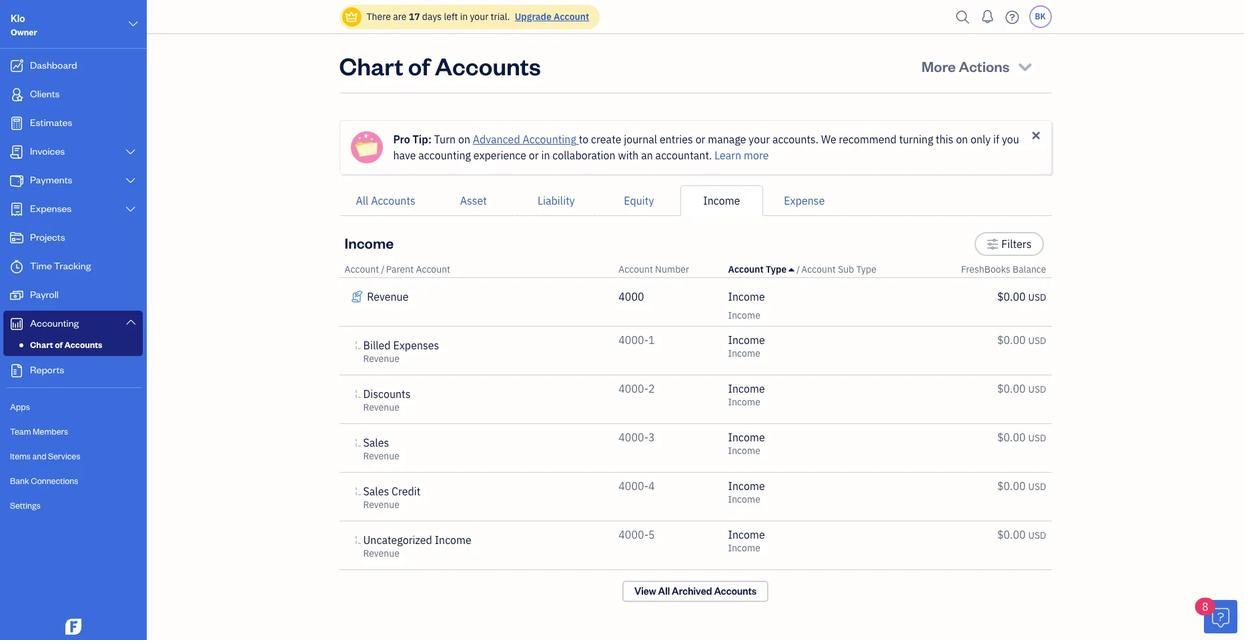 Task type: locate. For each thing, give the bounding box(es) containing it.
revenue inside "sales credit revenue"
[[363, 499, 400, 511]]

sales credit revenue
[[363, 485, 421, 511]]

sales inside sales revenue
[[363, 436, 389, 450]]

4000-1
[[619, 334, 655, 347]]

main element
[[0, 0, 180, 641]]

time
[[30, 260, 52, 272]]

experience
[[474, 149, 527, 162]]

account for account number
[[619, 264, 653, 276]]

1 horizontal spatial chart of accounts
[[339, 50, 541, 81]]

chart of accounts down days
[[339, 50, 541, 81]]

of down accounting link
[[55, 340, 63, 350]]

in down advanced accounting link
[[541, 149, 550, 162]]

tip:
[[413, 133, 432, 146]]

more actions button
[[910, 50, 1047, 82]]

0 vertical spatial of
[[408, 50, 430, 81]]

1 vertical spatial chevron large down image
[[125, 147, 137, 157]]

0 horizontal spatial accounting
[[30, 317, 79, 330]]

2 usd from the top
[[1029, 335, 1047, 347]]

4 4000- from the top
[[619, 480, 649, 493]]

4 $0.00 from the top
[[998, 431, 1026, 444]]

1 horizontal spatial or
[[696, 133, 706, 146]]

create
[[591, 133, 622, 146]]

account
[[554, 11, 589, 23], [345, 264, 379, 276], [416, 264, 450, 276], [619, 264, 653, 276], [728, 264, 764, 276], [802, 264, 836, 276]]

1 horizontal spatial chart
[[339, 50, 403, 81]]

in right left
[[460, 11, 468, 23]]

2 sales from the top
[[363, 485, 389, 498]]

sub
[[838, 264, 854, 276]]

in
[[460, 11, 468, 23], [541, 149, 550, 162]]

chart
[[339, 50, 403, 81], [30, 340, 53, 350]]

6 income income from the top
[[728, 528, 765, 554]]

revenue down uncategorized
[[363, 548, 400, 560]]

payroll
[[30, 288, 59, 301]]

money image
[[9, 289, 25, 302]]

time tracking
[[30, 260, 91, 272]]

invoices link
[[3, 139, 143, 166]]

4000-2
[[619, 382, 655, 396]]

accounting left to
[[523, 133, 576, 146]]

actions
[[959, 57, 1010, 75]]

0 vertical spatial chevron large down image
[[125, 204, 137, 215]]

equity button
[[598, 185, 681, 216]]

on right turn on the top of page
[[458, 133, 470, 146]]

there are 17 days left in your trial. upgrade account
[[367, 11, 589, 23]]

chevron large down image up chart of accounts link
[[125, 317, 137, 328]]

sales down discounts revenue
[[363, 436, 389, 450]]

0 horizontal spatial expenses
[[30, 202, 72, 215]]

3 $0.00 usd from the top
[[998, 382, 1047, 396]]

dashboard
[[30, 59, 77, 71]]

1 horizontal spatial on
[[956, 133, 968, 146]]

expense image
[[9, 203, 25, 216]]

your for in
[[470, 11, 489, 23]]

0 vertical spatial chart of accounts
[[339, 50, 541, 81]]

3
[[649, 431, 655, 444]]

0 horizontal spatial your
[[470, 11, 489, 23]]

revenue inside uncategorized income revenue
[[363, 548, 400, 560]]

income income for 3
[[728, 431, 765, 457]]

this
[[936, 133, 954, 146]]

client image
[[9, 88, 25, 101]]

on inside to create journal entries or manage your accounts. we recommend turning this on only if  you have accounting experience or in collaboration with an accountant.
[[956, 133, 968, 146]]

archived
[[672, 585, 712, 598]]

accounts down have
[[371, 194, 416, 208]]

1 vertical spatial sales
[[363, 485, 389, 498]]

type right "sub"
[[857, 264, 877, 276]]

account sub type
[[802, 264, 877, 276]]

0 horizontal spatial on
[[458, 133, 470, 146]]

0 horizontal spatial chart of accounts
[[30, 340, 102, 350]]

klo
[[11, 12, 25, 25]]

revenue down billed
[[363, 353, 400, 365]]

2 on from the left
[[956, 133, 968, 146]]

accounting inside main element
[[30, 317, 79, 330]]

$0.00 usd for 4
[[998, 480, 1047, 493]]

2 / from the left
[[797, 264, 800, 276]]

connections
[[31, 476, 78, 486]]

6 usd from the top
[[1029, 530, 1047, 542]]

0 horizontal spatial in
[[460, 11, 468, 23]]

1 vertical spatial of
[[55, 340, 63, 350]]

6 $0.00 usd from the top
[[998, 528, 1047, 542]]

1 4000- from the top
[[619, 334, 649, 347]]

on
[[458, 133, 470, 146], [956, 133, 968, 146]]

or up accountant. at the top of page
[[696, 133, 706, 146]]

1 vertical spatial accounting
[[30, 317, 79, 330]]

3 $0.00 from the top
[[998, 382, 1026, 396]]

1 vertical spatial chart of accounts
[[30, 340, 102, 350]]

more actions
[[922, 57, 1010, 75]]

4000- up 4000-5
[[619, 480, 649, 493]]

4000- down 4000-4
[[619, 528, 649, 542]]

3 income income from the top
[[728, 382, 765, 408]]

5 $0.00 from the top
[[998, 480, 1026, 493]]

chart inside main element
[[30, 340, 53, 350]]

only
[[971, 133, 991, 146]]

1 vertical spatial your
[[749, 133, 770, 146]]

1 vertical spatial or
[[529, 149, 539, 162]]

accounts down accounting link
[[64, 340, 102, 350]]

chevron large down image down payments link
[[125, 204, 137, 215]]

5 $0.00 usd from the top
[[998, 480, 1047, 493]]

1 usd from the top
[[1029, 292, 1047, 304]]

/ left parent
[[381, 264, 385, 276]]

1 on from the left
[[458, 133, 470, 146]]

4000
[[619, 290, 644, 304]]

income income for 4
[[728, 480, 765, 506]]

revenue down account / parent account
[[367, 290, 409, 304]]

or down advanced accounting link
[[529, 149, 539, 162]]

your inside to create journal entries or manage your accounts. we recommend turning this on only if  you have accounting experience or in collaboration with an accountant.
[[749, 133, 770, 146]]

4 $0.00 usd from the top
[[998, 431, 1047, 444]]

4 income income from the top
[[728, 431, 765, 457]]

2 chevron large down image from the top
[[125, 317, 137, 328]]

5 4000- from the top
[[619, 528, 649, 542]]

sales for sales credit
[[363, 485, 389, 498]]

revenue inside billed expenses revenue
[[363, 353, 400, 365]]

1 vertical spatial in
[[541, 149, 550, 162]]

your up more at the right
[[749, 133, 770, 146]]

clients
[[30, 87, 60, 100]]

chevron large down image inside expenses link
[[125, 204, 137, 215]]

0 vertical spatial expenses
[[30, 202, 72, 215]]

accounts
[[435, 50, 541, 81], [371, 194, 416, 208], [64, 340, 102, 350], [714, 585, 757, 598]]

chart up reports
[[30, 340, 53, 350]]

account left parent
[[345, 264, 379, 276]]

0 horizontal spatial of
[[55, 340, 63, 350]]

0 horizontal spatial type
[[766, 264, 787, 276]]

account for account type
[[728, 264, 764, 276]]

chevron large down image inside payments link
[[125, 175, 137, 186]]

time tracking link
[[3, 254, 143, 281]]

1 horizontal spatial accounting
[[523, 133, 576, 146]]

chart of accounts down accounting link
[[30, 340, 102, 350]]

expenses inside main element
[[30, 202, 72, 215]]

$0.00 usd for 2
[[998, 382, 1047, 396]]

to
[[579, 133, 589, 146]]

estimate image
[[9, 117, 25, 130]]

4000- for 3
[[619, 431, 649, 444]]

account right caretup image
[[802, 264, 836, 276]]

4000- for 1
[[619, 334, 649, 347]]

sales inside "sales credit revenue"
[[363, 485, 389, 498]]

0 horizontal spatial chart
[[30, 340, 53, 350]]

your
[[470, 11, 489, 23], [749, 133, 770, 146]]

account up 4000
[[619, 264, 653, 276]]

4000- down 4000
[[619, 334, 649, 347]]

1 horizontal spatial /
[[797, 264, 800, 276]]

equity
[[624, 194, 654, 208]]

account number
[[619, 264, 689, 276]]

4 usd from the top
[[1029, 432, 1047, 444]]

4000- down 4000-2
[[619, 431, 649, 444]]

2 4000- from the top
[[619, 382, 649, 396]]

0 vertical spatial your
[[470, 11, 489, 23]]

estimates link
[[3, 110, 143, 137]]

chevron large down image for accounting
[[125, 317, 137, 328]]

4000-5
[[619, 528, 655, 542]]

5 income income from the top
[[728, 480, 765, 506]]

bk button
[[1029, 5, 1052, 28]]

usd for 2
[[1029, 384, 1047, 396]]

project image
[[9, 232, 25, 245]]

1 vertical spatial expenses
[[393, 339, 439, 352]]

type left caretup image
[[766, 264, 787, 276]]

uncategorized
[[363, 534, 432, 547]]

17
[[409, 11, 420, 23]]

2 vertical spatial chevron large down image
[[125, 175, 137, 186]]

on right this
[[956, 133, 968, 146]]

there
[[367, 11, 391, 23]]

8
[[1202, 601, 1209, 614]]

1 vertical spatial chart
[[30, 340, 53, 350]]

revenue down discounts
[[363, 402, 400, 414]]

account left caretup image
[[728, 264, 764, 276]]

discounts revenue
[[363, 388, 411, 414]]

tracking
[[54, 260, 91, 272]]

chevrondown image
[[1016, 57, 1035, 75]]

expenses down payments
[[30, 202, 72, 215]]

6 $0.00 from the top
[[998, 528, 1026, 542]]

filters button
[[975, 232, 1044, 256]]

chart of accounts inside chart of accounts link
[[30, 340, 102, 350]]

your left trial.
[[470, 11, 489, 23]]

1 vertical spatial chevron large down image
[[125, 317, 137, 328]]

of down 17
[[408, 50, 430, 81]]

payments link
[[3, 167, 143, 195]]

income income for 5
[[728, 528, 765, 554]]

owner
[[11, 27, 37, 37]]

chevron large down image
[[125, 204, 137, 215], [125, 317, 137, 328]]

notifications image
[[977, 3, 999, 30]]

1 horizontal spatial type
[[857, 264, 877, 276]]

1 horizontal spatial in
[[541, 149, 550, 162]]

3 4000- from the top
[[619, 431, 649, 444]]

are
[[393, 11, 407, 23]]

4000- for 4
[[619, 480, 649, 493]]

view all archived accounts
[[635, 585, 757, 598]]

revenue inside discounts revenue
[[363, 402, 400, 414]]

expenses
[[30, 202, 72, 215], [393, 339, 439, 352]]

expenses right billed
[[393, 339, 439, 352]]

advanced accounting link
[[473, 133, 579, 146]]

income inside income button
[[703, 194, 740, 208]]

bank connections
[[10, 476, 78, 486]]

1 vertical spatial all
[[658, 585, 670, 598]]

chevron large down image
[[127, 16, 139, 32], [125, 147, 137, 157], [125, 175, 137, 186]]

0 vertical spatial accounting
[[523, 133, 576, 146]]

sales left 'credit'
[[363, 485, 389, 498]]

invoice image
[[9, 145, 25, 159]]

$0.00
[[998, 290, 1026, 304], [998, 334, 1026, 347], [998, 382, 1026, 396], [998, 431, 1026, 444], [998, 480, 1026, 493], [998, 528, 1026, 542]]

entries
[[660, 133, 693, 146]]

account right parent
[[416, 264, 450, 276]]

0 horizontal spatial all
[[356, 194, 369, 208]]

0 vertical spatial all
[[356, 194, 369, 208]]

0 horizontal spatial /
[[381, 264, 385, 276]]

liability
[[538, 194, 575, 208]]

1 chevron large down image from the top
[[125, 204, 137, 215]]

accounting up chart of accounts link
[[30, 317, 79, 330]]

5 usd from the top
[[1029, 481, 1047, 493]]

3 usd from the top
[[1029, 384, 1047, 396]]

$0.00 for 5
[[998, 528, 1026, 542]]

chevron large down image inside accounting link
[[125, 317, 137, 328]]

accounts down "there are 17 days left in your trial. upgrade account"
[[435, 50, 541, 81]]

2 $0.00 from the top
[[998, 334, 1026, 347]]

$0.00 for 4
[[998, 480, 1026, 493]]

/ right caretup image
[[797, 264, 800, 276]]

1 horizontal spatial of
[[408, 50, 430, 81]]

team
[[10, 426, 31, 437]]

1 sales from the top
[[363, 436, 389, 450]]

members
[[33, 426, 68, 437]]

pro
[[393, 133, 410, 146]]

1 horizontal spatial expenses
[[393, 339, 439, 352]]

$0.00 usd for 3
[[998, 431, 1047, 444]]

0 vertical spatial sales
[[363, 436, 389, 450]]

revenue down 'credit'
[[363, 499, 400, 511]]

2 $0.00 usd from the top
[[998, 334, 1047, 347]]

chart of accounts
[[339, 50, 541, 81], [30, 340, 102, 350]]

income income for 2
[[728, 382, 765, 408]]

account type
[[728, 264, 787, 276]]

account type button
[[728, 264, 794, 276]]

caretup image
[[789, 264, 794, 275]]

chart down there
[[339, 50, 403, 81]]

chart of accounts link
[[6, 337, 140, 353]]

2 income income from the top
[[728, 334, 765, 360]]

1 horizontal spatial your
[[749, 133, 770, 146]]

usd for 1
[[1029, 335, 1047, 347]]

4000- down 4000-1
[[619, 382, 649, 396]]



Task type: vqa. For each thing, say whether or not it's contained in the screenshot.
this
yes



Task type: describe. For each thing, give the bounding box(es) containing it.
2 type from the left
[[857, 264, 877, 276]]

dashboard link
[[3, 53, 143, 80]]

we
[[821, 133, 837, 146]]

resource center badge image
[[1204, 601, 1238, 634]]

$0.00 for 2
[[998, 382, 1026, 396]]

of inside main element
[[55, 340, 63, 350]]

discounts
[[363, 388, 411, 401]]

manage
[[708, 133, 746, 146]]

accounts right archived
[[714, 585, 757, 598]]

$0.00 for 1
[[998, 334, 1026, 347]]

days
[[422, 11, 442, 23]]

usd for 5
[[1029, 530, 1047, 542]]

chevron large down image for invoices
[[125, 147, 137, 157]]

revenue up "sales credit revenue"
[[363, 450, 400, 462]]

learn
[[715, 149, 742, 162]]

with
[[618, 149, 639, 162]]

0 vertical spatial in
[[460, 11, 468, 23]]

1 / from the left
[[381, 264, 385, 276]]

income button
[[681, 185, 763, 216]]

billed
[[363, 339, 391, 352]]

invoices
[[30, 145, 65, 157]]

chevron large down image for expenses
[[125, 204, 137, 215]]

4000- for 5
[[619, 528, 649, 542]]

your for manage
[[749, 133, 770, 146]]

close image
[[1030, 129, 1043, 142]]

0 vertical spatial chevron large down image
[[127, 16, 139, 32]]

5
[[649, 528, 655, 542]]

1 $0.00 from the top
[[998, 290, 1026, 304]]

settings
[[10, 500, 41, 511]]

go to help image
[[1002, 7, 1023, 27]]

chart image
[[9, 318, 25, 331]]

more
[[744, 149, 769, 162]]

bank
[[10, 476, 29, 486]]

accounting
[[419, 149, 471, 162]]

items
[[10, 451, 31, 462]]

account right upgrade
[[554, 11, 589, 23]]

report image
[[9, 364, 25, 378]]

team members link
[[3, 420, 143, 444]]

dashboard image
[[9, 59, 25, 73]]

filters
[[1002, 238, 1032, 251]]

accounts.
[[773, 133, 819, 146]]

all accounts
[[356, 194, 416, 208]]

sales revenue
[[363, 436, 400, 462]]

trial.
[[491, 11, 510, 23]]

$0.00 usd for 5
[[998, 528, 1047, 542]]

1 income income from the top
[[728, 290, 765, 322]]

if
[[993, 133, 1000, 146]]

freshbooks image
[[63, 619, 84, 635]]

to create journal entries or manage your accounts. we recommend turning this on only if  you have accounting experience or in collaboration with an accountant.
[[393, 133, 1019, 162]]

apps link
[[3, 396, 143, 419]]

income inside uncategorized income revenue
[[435, 534, 472, 547]]

usd for 3
[[1029, 432, 1047, 444]]

1 type from the left
[[766, 264, 787, 276]]

bk
[[1035, 11, 1046, 21]]

expense button
[[763, 185, 846, 216]]

0 horizontal spatial or
[[529, 149, 539, 162]]

crown image
[[345, 10, 359, 24]]

4
[[649, 480, 655, 493]]

credit
[[392, 485, 421, 498]]

learn more
[[715, 149, 769, 162]]

billed expenses revenue
[[363, 339, 439, 365]]

items and services
[[10, 451, 80, 462]]

reports
[[30, 364, 64, 376]]

$0.00 for 3
[[998, 431, 1026, 444]]

items and services link
[[3, 445, 143, 468]]

liability button
[[515, 185, 598, 216]]

you
[[1002, 133, 1019, 146]]

4000-3
[[619, 431, 655, 444]]

0 vertical spatial chart
[[339, 50, 403, 81]]

usd for 4
[[1029, 481, 1047, 493]]

projects link
[[3, 225, 143, 252]]

projects
[[30, 231, 65, 244]]

settings link
[[3, 494, 143, 518]]

estimates
[[30, 116, 72, 129]]

upgrade
[[515, 11, 552, 23]]

apps
[[10, 402, 30, 412]]

left
[[444, 11, 458, 23]]

4000-4
[[619, 480, 655, 493]]

balance
[[1013, 264, 1047, 276]]

chevron large down image for payments
[[125, 175, 137, 186]]

an
[[641, 149, 653, 162]]

account for account sub type
[[802, 264, 836, 276]]

parent
[[386, 264, 414, 276]]

sales for sales
[[363, 436, 389, 450]]

uncategorized income revenue
[[363, 534, 472, 560]]

learn more link
[[715, 149, 769, 162]]

in inside to create journal entries or manage your accounts. we recommend turning this on only if  you have accounting experience or in collaboration with an accountant.
[[541, 149, 550, 162]]

payments
[[30, 173, 72, 186]]

reports link
[[3, 358, 143, 385]]

services
[[48, 451, 80, 462]]

account for account / parent account
[[345, 264, 379, 276]]

1
[[649, 334, 655, 347]]

2
[[649, 382, 655, 396]]

8 button
[[1196, 599, 1238, 634]]

settings image
[[987, 236, 999, 252]]

4000- for 2
[[619, 382, 649, 396]]

more
[[922, 57, 956, 75]]

asset button
[[432, 185, 515, 216]]

bank connections link
[[3, 470, 143, 493]]

income income for 1
[[728, 334, 765, 360]]

asset
[[460, 194, 487, 208]]

have
[[393, 149, 416, 162]]

1 $0.00 usd from the top
[[998, 290, 1047, 304]]

1 horizontal spatial all
[[658, 585, 670, 598]]

0 vertical spatial or
[[696, 133, 706, 146]]

search image
[[953, 7, 974, 27]]

timer image
[[9, 260, 25, 274]]

and
[[32, 451, 46, 462]]

expenses inside billed expenses revenue
[[393, 339, 439, 352]]

view
[[635, 585, 656, 598]]

freshbooks balance
[[961, 264, 1047, 276]]

all inside button
[[356, 194, 369, 208]]

accounts inside button
[[371, 194, 416, 208]]

accounts inside main element
[[64, 340, 102, 350]]

expense
[[784, 194, 825, 208]]

all accounts button
[[339, 185, 432, 216]]

expenses link
[[3, 196, 143, 224]]

$0.00 usd for 1
[[998, 334, 1047, 347]]

payment image
[[9, 174, 25, 187]]

journal
[[624, 133, 657, 146]]



